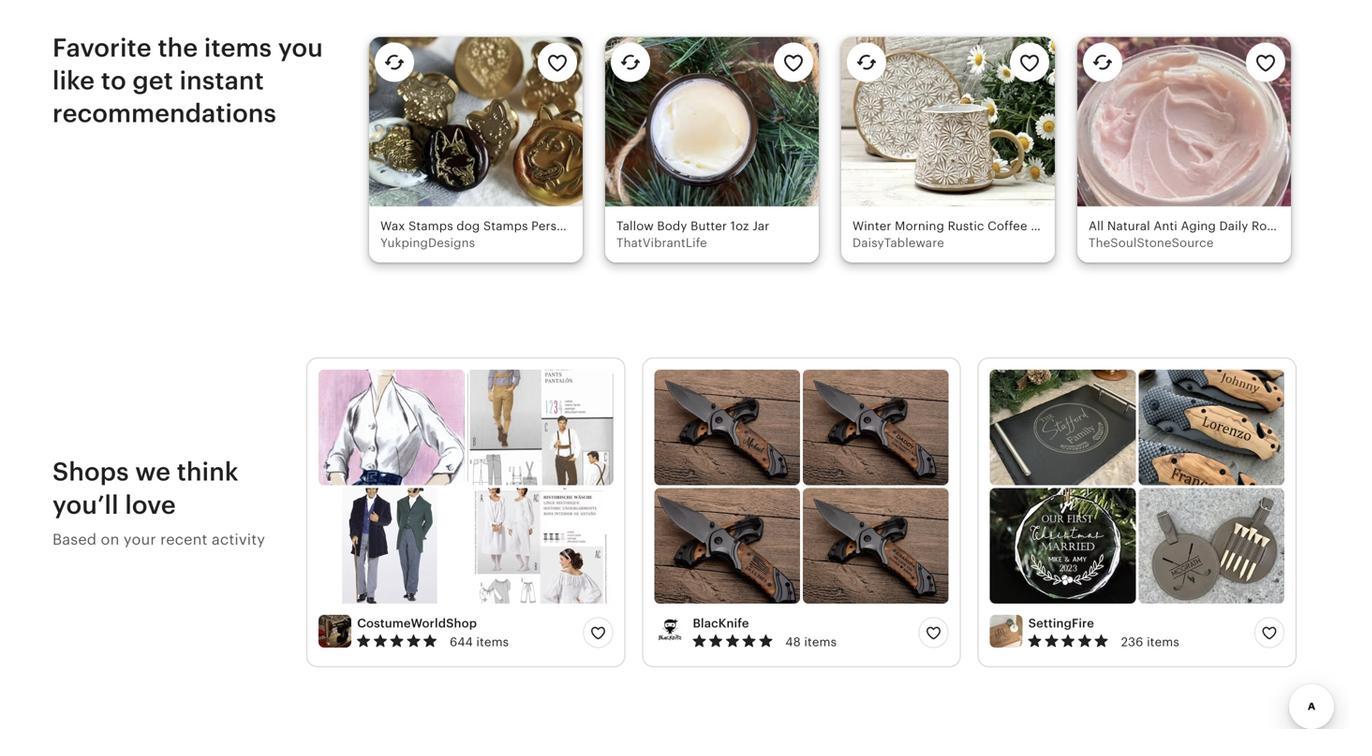 Task type: vqa. For each thing, say whether or not it's contained in the screenshot.
tallow body butter 1oz jar Image
yes



Task type: locate. For each thing, give the bounding box(es) containing it.
recommendations
[[52, 99, 277, 128]]

items for blacknife
[[804, 636, 837, 650]]

you
[[278, 33, 323, 62]]

tallow body butter 1oz jar thatvibrantlife
[[617, 219, 770, 250]]

shops we think you'll love
[[52, 458, 239, 520]]

1 stamps from the left
[[408, 219, 453, 233]]

to
[[101, 66, 126, 95]]

48
[[785, 636, 801, 650]]

items for costumeworldshop
[[476, 636, 509, 650]]

tallow
[[617, 219, 654, 233]]

wax stamps dog stamps personalized stamps for wedding invitation envelope seals gift wrapping diy hand account image
[[369, 37, 583, 206]]

winter morning rustic coffee mug image
[[841, 37, 1055, 206]]

based on your recent activity
[[52, 532, 265, 548]]

favorite
[[52, 33, 152, 62]]

invitation
[[734, 219, 790, 233]]

wax stamps dog stamps personalized stamps for wedding invitation envelope seals gift wrapping diy hand account yukpingdesigns
[[380, 219, 1080, 250]]

items up instant
[[204, 33, 272, 62]]

1 horizontal spatial stamps
[[483, 219, 528, 233]]

favorite the items you like to get instant recommendations
[[52, 33, 323, 128]]

stamps
[[408, 219, 453, 233], [483, 219, 528, 233], [610, 219, 655, 233]]

shops
[[52, 458, 129, 487]]

thatvibrantlife
[[617, 236, 707, 250]]

face
[[1284, 219, 1312, 233]]

tallow body butter 1oz jar image
[[605, 37, 819, 206]]

2 stamps from the left
[[483, 219, 528, 233]]

items for settingfire
[[1147, 636, 1180, 650]]

aging
[[1181, 219, 1216, 233]]

love
[[125, 491, 176, 520]]

stamps left for
[[610, 219, 655, 233]]

winter morning rustic coffee mug daisytableware
[[853, 219, 1057, 250]]

wrapping
[[911, 219, 969, 233]]

instant
[[180, 66, 264, 95]]

644 items
[[450, 636, 509, 650]]

moistu
[[1315, 219, 1349, 233]]

items right 236
[[1147, 636, 1180, 650]]

you'll
[[52, 491, 119, 520]]

personalized
[[531, 219, 607, 233]]

rose
[[1252, 219, 1281, 233]]

mug
[[1031, 219, 1057, 233]]

your
[[124, 532, 156, 548]]

3 stamps from the left
[[610, 219, 655, 233]]

items
[[204, 33, 272, 62], [476, 636, 509, 650], [804, 636, 837, 650], [1147, 636, 1180, 650]]

recent
[[160, 532, 208, 548]]

daily
[[1219, 219, 1249, 233]]

activity
[[212, 532, 265, 548]]

jar
[[753, 219, 770, 233]]

stamps right 'dog'
[[483, 219, 528, 233]]

items right 48
[[804, 636, 837, 650]]

48 items
[[785, 636, 837, 650]]

wax
[[380, 219, 405, 233]]

stamps up yukpingdesigns
[[408, 219, 453, 233]]

all
[[1089, 219, 1104, 233]]

for
[[658, 219, 675, 233]]

0 horizontal spatial stamps
[[408, 219, 453, 233]]

all natural anti aging daily rose face moisturizer cream made loaded with regenerating oils high in antioxidants and anti aging properties image
[[1078, 37, 1291, 206]]

we
[[135, 458, 171, 487]]

butter
[[691, 219, 727, 233]]

account
[[1030, 219, 1080, 233]]

items right 644
[[476, 636, 509, 650]]

2 horizontal spatial stamps
[[610, 219, 655, 233]]



Task type: describe. For each thing, give the bounding box(es) containing it.
get
[[133, 66, 173, 95]]

gift
[[886, 219, 908, 233]]

daisytableware
[[853, 236, 944, 250]]

settingfire
[[1029, 617, 1094, 631]]

natural
[[1107, 219, 1150, 233]]

236
[[1121, 636, 1144, 650]]

dog
[[457, 219, 480, 233]]

diy
[[972, 219, 992, 233]]

blacknife
[[693, 617, 749, 631]]

236 items
[[1121, 636, 1180, 650]]

envelope
[[793, 219, 848, 233]]

rustic
[[948, 219, 984, 233]]

costumeworldshop
[[357, 617, 477, 631]]

items inside favorite the items you like to get instant recommendations
[[204, 33, 272, 62]]

winter
[[853, 219, 892, 233]]

like
[[52, 66, 95, 95]]

1oz
[[731, 219, 749, 233]]

based
[[52, 532, 97, 548]]

coffee
[[988, 219, 1028, 233]]

hand
[[996, 219, 1027, 233]]

yukpingdesigns
[[380, 236, 475, 250]]

body
[[657, 219, 687, 233]]

644
[[450, 636, 473, 650]]

all natural anti aging daily rose face moistu thesoulstonesource
[[1089, 219, 1349, 250]]

wedding
[[678, 219, 731, 233]]

seals
[[851, 219, 883, 233]]

the
[[158, 33, 198, 62]]

anti
[[1154, 219, 1178, 233]]

think
[[177, 458, 239, 487]]

morning
[[895, 219, 945, 233]]

thesoulstonesource
[[1089, 236, 1214, 250]]

on
[[101, 532, 119, 548]]



